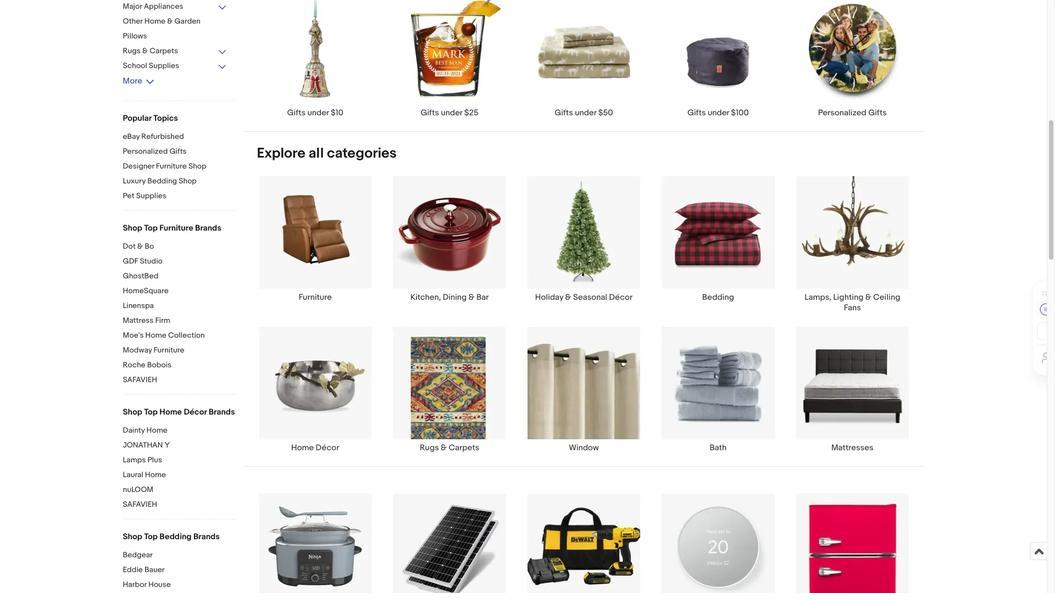Task type: locate. For each thing, give the bounding box(es) containing it.
1 safavieh link from the top
[[123, 376, 236, 386]]

brands up dot & bo link at the top of the page
[[195, 223, 221, 234]]

4 under from the left
[[708, 108, 730, 118]]

dainty home link
[[123, 426, 236, 437]]

harbor house link
[[123, 581, 236, 591]]

top up bedgear
[[144, 532, 158, 543]]

safavieh down nuloom
[[123, 500, 157, 510]]

0 vertical spatial bedding
[[147, 176, 177, 186]]

2 top from the top
[[144, 407, 158, 418]]

laural home link
[[123, 471, 236, 481]]

safavieh link down nuloom link
[[123, 500, 236, 511]]

carpets
[[150, 46, 178, 56], [449, 443, 480, 454]]

0 vertical spatial rugs
[[123, 46, 141, 56]]

home décor link
[[248, 326, 383, 454]]

pillows link
[[123, 31, 227, 42]]

under for $100
[[708, 108, 730, 118]]

0 vertical spatial décor
[[609, 292, 633, 303]]

shop top furniture brands
[[123, 223, 221, 234]]

lamps
[[123, 456, 146, 465]]

supplies inside the ebay refurbished personalized gifts designer furniture shop luxury bedding shop pet supplies
[[136, 191, 167, 201]]

safavieh
[[123, 376, 157, 385], [123, 500, 157, 510]]

0 vertical spatial safavieh
[[123, 376, 157, 385]]

supplies inside major appliances other home & garden pillows rugs & carpets school supplies
[[149, 61, 179, 70]]

1 vertical spatial personalized gifts link
[[123, 147, 236, 157]]

& inside lamps, lighting & ceiling fans
[[866, 292, 872, 303]]

nuloom
[[123, 485, 153, 495]]

1 vertical spatial brands
[[209, 407, 235, 418]]

safavieh inside dainty home jonathan y lamps plus laural home nuloom safavieh
[[123, 500, 157, 510]]

safavieh down roche
[[123, 376, 157, 385]]

$100
[[731, 108, 749, 118]]

rugs inside 'link'
[[420, 443, 439, 454]]

safavieh link
[[123, 376, 236, 386], [123, 500, 236, 511]]

under for $25
[[441, 108, 463, 118]]

2 vertical spatial bedding
[[160, 532, 192, 543]]

1 top from the top
[[144, 223, 158, 234]]

1 safavieh from the top
[[123, 376, 157, 385]]

jonathan
[[123, 441, 163, 450]]

0 vertical spatial safavieh link
[[123, 376, 236, 386]]

0 vertical spatial personalized
[[819, 108, 867, 118]]

harbor
[[123, 581, 147, 590]]

ceiling
[[874, 292, 901, 303]]

homesquare link
[[123, 286, 236, 297]]

luxury bedding shop link
[[123, 176, 236, 187]]

under left $25
[[441, 108, 463, 118]]

under left the $100
[[708, 108, 730, 118]]

top
[[144, 223, 158, 234], [144, 407, 158, 418], [144, 532, 158, 543]]

laural
[[123, 471, 143, 480]]

1 vertical spatial décor
[[184, 407, 207, 418]]

brands for shop top furniture brands
[[195, 223, 221, 234]]

gifts for gifts under $100
[[688, 108, 706, 118]]

refurbished
[[141, 132, 184, 141]]

2 vertical spatial décor
[[316, 443, 339, 454]]

1 vertical spatial top
[[144, 407, 158, 418]]

gifts inside the ebay refurbished personalized gifts designer furniture shop luxury bedding shop pet supplies
[[170, 147, 187, 156]]

popular
[[123, 113, 152, 124]]

2 vertical spatial top
[[144, 532, 158, 543]]

1 vertical spatial safavieh
[[123, 500, 157, 510]]

personalized gifts link
[[786, 0, 920, 118], [123, 147, 236, 157]]

brands
[[195, 223, 221, 234], [209, 407, 235, 418], [193, 532, 220, 543]]

1 horizontal spatial carpets
[[449, 443, 480, 454]]

1 under from the left
[[308, 108, 329, 118]]

top up bo
[[144, 223, 158, 234]]

luxury
[[123, 176, 146, 186]]

décor
[[609, 292, 633, 303], [184, 407, 207, 418], [316, 443, 339, 454]]

under for $10
[[308, 108, 329, 118]]

lamps plus link
[[123, 456, 236, 466]]

$10
[[331, 108, 344, 118]]

shop up dainty
[[123, 407, 142, 418]]

shop for furniture
[[123, 223, 142, 234]]

carpets inside major appliances other home & garden pillows rugs & carpets school supplies
[[150, 46, 178, 56]]

topics
[[153, 113, 178, 124]]

kitchen, dining & bar link
[[383, 176, 517, 313]]

rugs & carpets link
[[383, 326, 517, 454]]

0 horizontal spatial rugs
[[123, 46, 141, 56]]

1 vertical spatial carpets
[[449, 443, 480, 454]]

1 horizontal spatial décor
[[316, 443, 339, 454]]

firm
[[155, 316, 170, 325]]

furniture inside dot & bo gdf studio ghostbed homesquare linenspa mattress firm moe's home collection modway furniture roche bobois safavieh
[[154, 346, 184, 355]]

ebay
[[123, 132, 140, 141]]

3 under from the left
[[575, 108, 597, 118]]

under left $10
[[308, 108, 329, 118]]

school
[[123, 61, 147, 70]]

2 horizontal spatial décor
[[609, 292, 633, 303]]

under
[[308, 108, 329, 118], [441, 108, 463, 118], [575, 108, 597, 118], [708, 108, 730, 118]]

décor inside 'holiday & seasonal décor' link
[[609, 292, 633, 303]]

gifts under $10
[[287, 108, 344, 118]]

dot & bo gdf studio ghostbed homesquare linenspa mattress firm moe's home collection modway furniture roche bobois safavieh
[[123, 242, 205, 385]]

safavieh link down roche bobois link
[[123, 376, 236, 386]]

seasonal
[[573, 292, 608, 303]]

1 vertical spatial safavieh link
[[123, 500, 236, 511]]

categories
[[327, 145, 397, 162]]

other
[[123, 16, 143, 26]]

2 under from the left
[[441, 108, 463, 118]]

top up dainty
[[144, 407, 158, 418]]

1 vertical spatial supplies
[[136, 191, 167, 201]]

brands up 'bedgear' link
[[193, 532, 220, 543]]

top for home
[[144, 407, 158, 418]]

0 vertical spatial top
[[144, 223, 158, 234]]

furniture link
[[248, 176, 383, 313]]

rugs
[[123, 46, 141, 56], [420, 443, 439, 454]]

décor inside 'home décor' link
[[316, 443, 339, 454]]

supplies
[[149, 61, 179, 70], [136, 191, 167, 201]]

1 horizontal spatial rugs
[[420, 443, 439, 454]]

major
[[123, 2, 142, 11]]

fans
[[844, 303, 861, 313]]

1 vertical spatial personalized
[[123, 147, 168, 156]]

brands up dainty home link
[[209, 407, 235, 418]]

more
[[123, 76, 142, 86]]

rugs & carpets
[[420, 443, 480, 454]]

2 safavieh from the top
[[123, 500, 157, 510]]

supplies down rugs & carpets 'dropdown button'
[[149, 61, 179, 70]]

major appliances button
[[123, 2, 227, 12]]

appliances
[[144, 2, 183, 11]]

under left the "$50" at top
[[575, 108, 597, 118]]

personalized
[[819, 108, 867, 118], [123, 147, 168, 156]]

home décor
[[291, 443, 339, 454]]

& inside dot & bo gdf studio ghostbed homesquare linenspa mattress firm moe's home collection modway furniture roche bobois safavieh
[[137, 242, 143, 251]]

home inside dot & bo gdf studio ghostbed homesquare linenspa mattress firm moe's home collection modway furniture roche bobois safavieh
[[145, 331, 167, 340]]

personalized inside the ebay refurbished personalized gifts designer furniture shop luxury bedding shop pet supplies
[[123, 147, 168, 156]]

1 horizontal spatial personalized gifts link
[[786, 0, 920, 118]]

0 horizontal spatial personalized
[[123, 147, 168, 156]]

supplies down luxury
[[136, 191, 167, 201]]

gdf studio link
[[123, 257, 236, 267]]

0 horizontal spatial personalized gifts link
[[123, 147, 236, 157]]

gifts for gifts under $25
[[421, 108, 439, 118]]

major appliances other home & garden pillows rugs & carpets school supplies
[[123, 2, 201, 70]]

$50
[[599, 108, 613, 118]]

0 horizontal spatial décor
[[184, 407, 207, 418]]

modway furniture link
[[123, 346, 236, 356]]

furniture
[[156, 162, 187, 171], [160, 223, 193, 234], [299, 292, 332, 303], [154, 346, 184, 355]]

1 vertical spatial rugs
[[420, 443, 439, 454]]

rugs & carpets button
[[123, 46, 227, 57]]

gifts under $50 link
[[517, 0, 651, 118]]

0 vertical spatial supplies
[[149, 61, 179, 70]]

shop up dot
[[123, 223, 142, 234]]

window
[[569, 443, 599, 454]]

0 vertical spatial carpets
[[150, 46, 178, 56]]

0 vertical spatial brands
[[195, 223, 221, 234]]

0 horizontal spatial carpets
[[150, 46, 178, 56]]

gifts
[[287, 108, 306, 118], [421, 108, 439, 118], [555, 108, 573, 118], [688, 108, 706, 118], [869, 108, 887, 118], [170, 147, 187, 156]]

3 top from the top
[[144, 532, 158, 543]]

shop
[[189, 162, 207, 171], [179, 176, 197, 186], [123, 223, 142, 234], [123, 407, 142, 418], [123, 532, 142, 543]]

2 vertical spatial brands
[[193, 532, 220, 543]]

bo
[[145, 242, 154, 251]]

shop up bedgear
[[123, 532, 142, 543]]

home inside major appliances other home & garden pillows rugs & carpets school supplies
[[144, 16, 166, 26]]



Task type: describe. For each thing, give the bounding box(es) containing it.
top for bedding
[[144, 532, 158, 543]]

brands for shop top bedding brands
[[193, 532, 220, 543]]

other home & garden link
[[123, 16, 227, 27]]

nuloom link
[[123, 485, 236, 496]]

lamps, lighting & ceiling fans
[[805, 292, 901, 313]]

bath
[[710, 443, 727, 454]]

$25
[[465, 108, 479, 118]]

personalized gifts
[[819, 108, 887, 118]]

gifts under $100 link
[[651, 0, 786, 118]]

more button
[[123, 76, 154, 86]]

linenspa
[[123, 301, 154, 311]]

bobois
[[147, 361, 172, 370]]

dainty home jonathan y lamps plus laural home nuloom safavieh
[[123, 426, 170, 510]]

0 vertical spatial personalized gifts link
[[786, 0, 920, 118]]

bedgear
[[123, 551, 153, 560]]

décor for home
[[184, 407, 207, 418]]

dot
[[123, 242, 136, 251]]

2 safavieh link from the top
[[123, 500, 236, 511]]

lamps,
[[805, 292, 832, 303]]

bedding inside the ebay refurbished personalized gifts designer furniture shop luxury bedding shop pet supplies
[[147, 176, 177, 186]]

dot & bo link
[[123, 242, 236, 252]]

gdf
[[123, 257, 138, 266]]

jonathan y link
[[123, 441, 236, 451]]

explore
[[257, 145, 306, 162]]

& inside 'link'
[[441, 443, 447, 454]]

gifts under $25
[[421, 108, 479, 118]]

shop top home décor brands
[[123, 407, 235, 418]]

house
[[148, 581, 171, 590]]

bar
[[477, 292, 489, 303]]

supplies for &
[[149, 61, 179, 70]]

kitchen, dining & bar
[[411, 292, 489, 303]]

dainty
[[123, 426, 145, 435]]

ebay refurbished personalized gifts designer furniture shop luxury bedding shop pet supplies
[[123, 132, 207, 201]]

moe's home collection link
[[123, 331, 236, 341]]

1 vertical spatial bedding
[[703, 292, 734, 303]]

bath link
[[651, 326, 786, 454]]

top for furniture
[[144, 223, 158, 234]]

safavieh inside dot & bo gdf studio ghostbed homesquare linenspa mattress firm moe's home collection modway furniture roche bobois safavieh
[[123, 376, 157, 385]]

ghostbed
[[123, 272, 158, 281]]

gifts for gifts under $10
[[287, 108, 306, 118]]

rugs inside major appliances other home & garden pillows rugs & carpets school supplies
[[123, 46, 141, 56]]

dining
[[443, 292, 467, 303]]

all
[[309, 145, 324, 162]]

explore all categories
[[257, 145, 397, 162]]

shop for home
[[123, 407, 142, 418]]

holiday & seasonal décor
[[535, 292, 633, 303]]

holiday
[[535, 292, 564, 303]]

moe's
[[123, 331, 144, 340]]

shop down designer furniture shop link
[[179, 176, 197, 186]]

eddie bauer link
[[123, 566, 236, 576]]

garden
[[175, 16, 201, 26]]

under for $50
[[575, 108, 597, 118]]

homesquare
[[123, 286, 169, 296]]

mattresses
[[832, 443, 874, 454]]

mattress
[[123, 316, 154, 325]]

popular topics
[[123, 113, 178, 124]]

holiday & seasonal décor link
[[517, 176, 651, 313]]

bedgear link
[[123, 551, 236, 561]]

window link
[[517, 326, 651, 454]]

linenspa link
[[123, 301, 236, 312]]

designer furniture shop link
[[123, 162, 236, 172]]

ghostbed link
[[123, 272, 236, 282]]

shop for bedding
[[123, 532, 142, 543]]

kitchen,
[[411, 292, 441, 303]]

studio
[[140, 257, 163, 266]]

shop up luxury bedding shop link
[[189, 162, 207, 171]]

pillows
[[123, 31, 147, 41]]

designer
[[123, 162, 154, 171]]

ebay refurbished link
[[123, 132, 236, 142]]

supplies for bedding
[[136, 191, 167, 201]]

bedgear eddie bauer harbor house
[[123, 551, 171, 590]]

plus
[[148, 456, 162, 465]]

bauer
[[145, 566, 165, 575]]

carpets inside 'link'
[[449, 443, 480, 454]]

bedding link
[[651, 176, 786, 313]]

eddie
[[123, 566, 143, 575]]

décor for seasonal
[[609, 292, 633, 303]]

collection
[[168, 331, 205, 340]]

1 horizontal spatial personalized
[[819, 108, 867, 118]]

modway
[[123, 346, 152, 355]]

gifts under $50
[[555, 108, 613, 118]]

gifts under $10 link
[[248, 0, 383, 118]]

gifts for gifts under $50
[[555, 108, 573, 118]]

y
[[165, 441, 170, 450]]

school supplies button
[[123, 61, 227, 71]]

gifts under $25 link
[[383, 0, 517, 118]]

roche bobois link
[[123, 361, 236, 371]]

furniture inside the ebay refurbished personalized gifts designer furniture shop luxury bedding shop pet supplies
[[156, 162, 187, 171]]

mattress firm link
[[123, 316, 236, 327]]

lighting
[[834, 292, 864, 303]]

gifts under $100
[[688, 108, 749, 118]]



Task type: vqa. For each thing, say whether or not it's contained in the screenshot.
Listing tips overview main content
no



